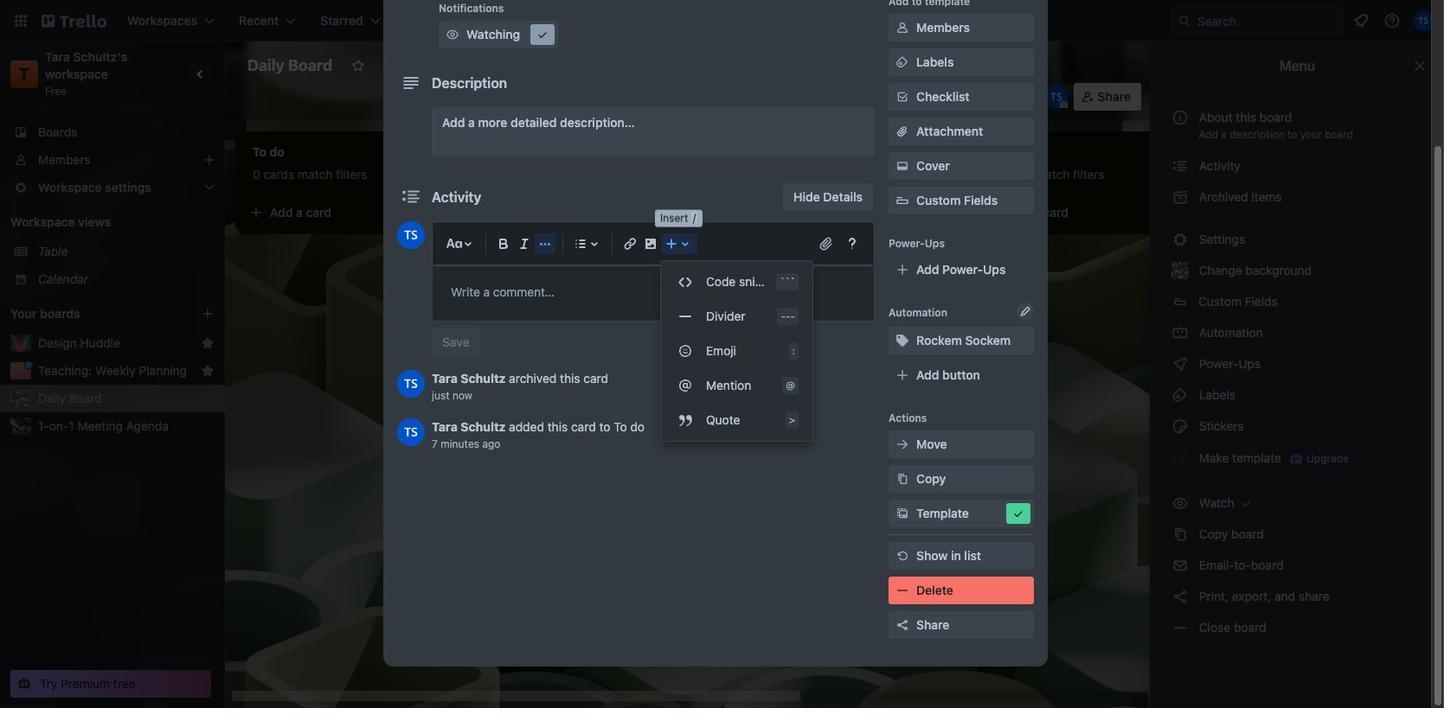 Task type: describe. For each thing, give the bounding box(es) containing it.
visible
[[474, 58, 511, 73]]

hide
[[794, 190, 820, 204]]

a inside about this board add a description to your board
[[1222, 128, 1227, 141]]

change background
[[1196, 263, 1312, 278]]

design huddle
[[38, 336, 120, 351]]

watch
[[1196, 496, 1238, 511]]

1 create from template… image from the left
[[443, 206, 457, 220]]

/
[[693, 212, 696, 225]]

teaching:
[[38, 364, 92, 378]]

archived
[[1200, 190, 1249, 204]]

code snippet ```
[[706, 274, 796, 289]]

add a more detailed description… link
[[432, 107, 875, 156]]

upgrade button
[[1286, 449, 1353, 470]]

automation inside button
[[786, 89, 852, 104]]

export,
[[1232, 589, 1272, 604]]

ago
[[482, 438, 501, 451]]

on-
[[49, 419, 69, 434]]

to-
[[1235, 558, 1252, 573]]

more
[[478, 115, 508, 130]]

match for add a card button associated with third create from template… image from right
[[298, 167, 333, 182]]

3 filters from the left
[[1073, 167, 1105, 182]]

0 vertical spatial watching button
[[439, 21, 558, 48]]

workspace
[[45, 67, 108, 81]]

custom fields button for the cover "link"
[[889, 192, 1034, 209]]

hide details link
[[784, 184, 873, 211]]

sm image for template button
[[894, 506, 912, 523]]

copy link
[[889, 466, 1034, 493]]

0 vertical spatial activity
[[1196, 158, 1241, 173]]

table
[[38, 244, 68, 259]]

watch link
[[1162, 490, 1434, 518]]

open information menu image
[[1384, 12, 1401, 29]]

match for add a card button for 1st create from template… image from the right
[[790, 167, 824, 182]]

tara for added
[[432, 420, 458, 435]]

power- inside button
[[685, 89, 725, 104]]

show in list
[[917, 549, 982, 564]]

checklist
[[917, 89, 970, 104]]

try premium free button
[[10, 671, 211, 699]]

teaching: weekly planning
[[38, 364, 187, 378]]

daily board inside daily board link
[[38, 391, 102, 406]]

0 horizontal spatial labels
[[917, 55, 954, 69]]

power-ups inside button
[[685, 89, 748, 104]]

sm image for delete link
[[894, 583, 912, 600]]

search image
[[1178, 14, 1192, 28]]

rockem sockem
[[917, 333, 1011, 348]]

1 0 cards match filters from the left
[[253, 167, 368, 182]]

your boards
[[10, 306, 80, 321]]

image image
[[641, 234, 661, 254]]

email-to-board link
[[1162, 552, 1434, 580]]

power-ups button
[[650, 83, 758, 111]]

1 vertical spatial share button
[[889, 612, 1034, 640]]

board up print, export, and share
[[1252, 558, 1284, 573]]

schultz for added this card to to do
[[461, 420, 506, 435]]

board right your
[[1325, 128, 1354, 141]]

watching for the topmost watching button
[[467, 27, 520, 42]]

design huddle button
[[38, 335, 194, 352]]

board inside board name text box
[[288, 56, 333, 74]]

divider
[[706, 309, 746, 324]]

1 vertical spatial labels link
[[1162, 382, 1434, 409]]

activity link
[[1162, 152, 1434, 180]]

background
[[1246, 263, 1312, 278]]

primary element
[[0, 0, 1445, 42]]

print, export, and share link
[[1162, 583, 1434, 611]]

to inside about this board add a description to your board
[[1288, 128, 1298, 141]]

move link
[[889, 431, 1034, 459]]

description
[[432, 75, 507, 91]]

make
[[1200, 451, 1230, 465]]

3 match from the left
[[1035, 167, 1070, 182]]

tara schultz's workspace link
[[45, 49, 131, 81]]

2 0 cards match filters from the left
[[744, 167, 859, 182]]

italic ⌘i image
[[514, 234, 535, 254]]

text styles image
[[444, 234, 465, 254]]

add board image
[[201, 307, 215, 321]]

7 minutes ago link
[[432, 438, 501, 451]]

1 vertical spatial watching button
[[550, 83, 646, 111]]

1 - from the left
[[781, 311, 786, 322]]

sm image for the cover "link"
[[894, 158, 912, 175]]

board up to-
[[1232, 527, 1264, 542]]

quote
[[706, 413, 741, 428]]

cards for add a card button for 1st create from template… image from the right
[[755, 167, 786, 182]]

attachment
[[917, 124, 984, 139]]

archived items
[[1196, 190, 1283, 204]]

tara schultz's workspace free
[[45, 49, 131, 98]]

add power-ups
[[917, 262, 1006, 277]]

this for archived this card
[[560, 371, 580, 386]]

divider image
[[675, 306, 696, 327]]

starred icon image for design huddle
[[201, 337, 215, 351]]

sm image for automation link
[[1172, 325, 1189, 342]]

template
[[1233, 451, 1282, 465]]

print,
[[1200, 589, 1229, 604]]

sm image for copy link
[[894, 471, 912, 488]]

workspace views
[[10, 215, 111, 229]]

rockem sockem button
[[889, 327, 1034, 355]]

board inside 'link'
[[1234, 621, 1267, 635]]

code
[[706, 274, 736, 289]]

1-
[[38, 419, 49, 434]]

teaching: weekly planning button
[[38, 363, 194, 380]]

menu inside editor toolbar toolbar
[[661, 265, 813, 438]]

add a more detailed description…
[[442, 115, 635, 130]]

add a card for add a card button associated with third create from template… image from right
[[270, 205, 332, 220]]

tara schultz (taraschultz7) image left text styles image
[[397, 222, 425, 249]]

sm image for the email-to-board link
[[1172, 557, 1189, 575]]

custom fields for the cover "link" custom fields button
[[917, 193, 998, 208]]

1-on-1 meeting agenda
[[38, 419, 169, 434]]

try premium free
[[40, 677, 135, 692]]

actions
[[889, 412, 927, 425]]

table link
[[38, 243, 215, 261]]

filters
[[892, 89, 927, 104]]

cover link
[[889, 152, 1034, 180]]

weekly
[[95, 364, 136, 378]]

sm image for rockem sockem button
[[894, 332, 912, 350]]

ups down automation link
[[1239, 357, 1261, 371]]

calendar link
[[38, 271, 215, 288]]

rockem
[[917, 333, 962, 348]]

fields for custom fields button corresponding to change background link
[[1245, 294, 1278, 309]]

sm image for close board 'link'
[[1172, 620, 1189, 637]]

1 vertical spatial power-ups
[[889, 237, 945, 250]]

watching for bottommost watching button
[[581, 89, 635, 104]]

create
[[512, 13, 551, 28]]

share for right share button
[[1098, 89, 1131, 104]]

cards for add a card button associated with third create from template… image from right
[[264, 167, 295, 182]]

email-
[[1200, 558, 1235, 573]]

ups inside button
[[725, 89, 748, 104]]

to
[[614, 420, 627, 435]]

print, export, and share
[[1196, 589, 1330, 604]]

3 cards from the left
[[1001, 167, 1032, 182]]

workspace visible button
[[376, 52, 521, 80]]

workspace visible
[[407, 58, 511, 73]]

list
[[965, 549, 982, 564]]

board up description
[[1260, 110, 1293, 125]]

tara schultz (taraschultz7) image
[[1045, 85, 1069, 109]]

card inside tara schultz added this card to to do 7 minutes ago
[[571, 420, 596, 435]]

0 horizontal spatial daily
[[38, 391, 66, 406]]

editor toolbar toolbar
[[441, 230, 866, 441]]

sm image for "activity" link
[[1172, 158, 1189, 175]]

3 - from the left
[[791, 311, 796, 322]]

emoji image
[[675, 341, 696, 362]]

2 create from template… image from the left
[[689, 206, 703, 220]]

make template
[[1196, 451, 1282, 465]]

@
[[786, 380, 796, 391]]

3 0 cards match filters from the left
[[990, 167, 1105, 182]]

ups up add power-ups
[[925, 237, 945, 250]]

archived
[[509, 371, 557, 386]]

in
[[951, 549, 962, 564]]

sm image for show in list link
[[894, 548, 912, 565]]

added
[[509, 420, 544, 435]]

sm image for move link
[[894, 436, 912, 454]]

huddle
[[80, 336, 120, 351]]

sm image for print, export, and share link
[[1172, 589, 1189, 606]]

just now link
[[432, 390, 473, 403]]

insert
[[660, 212, 689, 225]]

close
[[1200, 621, 1231, 635]]

3 create from template… image from the left
[[935, 206, 949, 220]]

automation link
[[1162, 319, 1434, 347]]

workspace for workspace views
[[10, 215, 75, 229]]

tara for archived
[[432, 371, 458, 386]]

copy board
[[1196, 527, 1264, 542]]

bold ⌘b image
[[493, 234, 514, 254]]

code snippet image
[[675, 272, 696, 293]]

1 vertical spatial activity
[[432, 190, 482, 205]]

daily board link
[[38, 390, 215, 408]]



Task type: vqa. For each thing, say whether or not it's contained in the screenshot.
the visibility inside the Profile and visibility link
no



Task type: locate. For each thing, give the bounding box(es) containing it.
power- right open help dialog image
[[889, 237, 925, 250]]

sm image inside the cover "link"
[[894, 158, 912, 175]]

create button
[[502, 7, 561, 35]]

1 horizontal spatial automation
[[889, 306, 948, 319]]

1 vertical spatial schultz
[[461, 420, 506, 435]]

ups up sockem
[[983, 262, 1006, 277]]

1 horizontal spatial activity
[[1196, 158, 1241, 173]]

cards
[[264, 167, 295, 182], [755, 167, 786, 182], [1001, 167, 1032, 182]]

sm image
[[894, 19, 912, 36], [444, 26, 461, 43], [762, 83, 786, 107], [894, 88, 912, 106], [1172, 189, 1189, 206], [1172, 231, 1189, 248], [1172, 325, 1189, 342], [1172, 387, 1189, 404], [1172, 418, 1189, 435], [894, 436, 912, 454], [1172, 449, 1189, 467], [894, 471, 912, 488], [1172, 495, 1189, 512], [1238, 495, 1256, 512], [894, 506, 912, 523], [1010, 506, 1028, 523], [1172, 526, 1189, 544], [1172, 557, 1189, 575], [1172, 589, 1189, 606]]

0 vertical spatial starred icon image
[[201, 337, 215, 351]]

1 vertical spatial starred icon image
[[201, 364, 215, 378]]

power-ups up the stickers
[[1196, 357, 1265, 371]]

minutes
[[441, 438, 480, 451]]

1 horizontal spatial fields
[[1245, 294, 1278, 309]]

3 add a card from the left
[[1008, 205, 1069, 220]]

add
[[442, 115, 465, 130], [1199, 128, 1219, 141], [270, 205, 293, 220], [762, 205, 785, 220], [1008, 205, 1031, 220], [917, 262, 940, 277], [917, 368, 940, 383]]

insert /
[[660, 212, 696, 225]]

2 schultz from the top
[[461, 420, 506, 435]]

1-on-1 meeting agenda link
[[38, 418, 215, 435]]

share button
[[1074, 83, 1142, 111], [889, 612, 1034, 640]]

sm image for settings link
[[1172, 231, 1189, 248]]

show
[[917, 549, 948, 564]]

try
[[40, 677, 57, 692]]

close board link
[[1162, 615, 1434, 642]]

workspace inside button
[[407, 58, 471, 73]]

1 schultz from the top
[[461, 371, 506, 386]]

0 horizontal spatial cards
[[264, 167, 295, 182]]

0 horizontal spatial workspace
[[10, 215, 75, 229]]

2 match from the left
[[790, 167, 824, 182]]

add button button
[[889, 362, 1034, 390]]

items
[[1252, 190, 1283, 204]]

1 horizontal spatial to
[[1288, 128, 1298, 141]]

2 horizontal spatial cards
[[1001, 167, 1032, 182]]

this inside about this board add a description to your board
[[1236, 110, 1257, 125]]

members link
[[889, 14, 1034, 42], [0, 146, 225, 174]]

lists image
[[570, 234, 591, 254]]

settings
[[1196, 232, 1246, 247]]

add button
[[917, 368, 981, 383]]

meeting
[[77, 419, 123, 434]]

0 vertical spatial automation
[[786, 89, 852, 104]]

sm image inside archived items link
[[1172, 189, 1189, 206]]

planning
[[139, 364, 187, 378]]

1 vertical spatial custom fields
[[1199, 294, 1278, 309]]

sm image inside 'checklist' link
[[894, 88, 912, 106]]

fields down the cover "link"
[[964, 193, 998, 208]]

sm image inside stickers link
[[1172, 418, 1189, 435]]

more formatting image
[[535, 234, 556, 254]]

sm image inside delete link
[[894, 583, 912, 600]]

1 horizontal spatial copy
[[1200, 527, 1229, 542]]

1 horizontal spatial daily board
[[248, 56, 333, 74]]

this inside tara schultz added this card to to do 7 minutes ago
[[548, 420, 568, 435]]

add a card button for third create from template… image from right
[[242, 199, 436, 227]]

0 vertical spatial board
[[288, 56, 333, 74]]

create from template… image
[[443, 206, 457, 220], [689, 206, 703, 220], [935, 206, 949, 220]]

share down delete at the right of the page
[[917, 618, 950, 633]]

tara
[[45, 49, 70, 64], [432, 371, 458, 386], [432, 420, 458, 435]]

card
[[306, 205, 332, 220], [798, 205, 823, 220], [1044, 205, 1069, 220], [584, 371, 609, 386], [571, 420, 596, 435]]

1 horizontal spatial custom fields button
[[1162, 288, 1434, 316]]

1 horizontal spatial share
[[1098, 89, 1131, 104]]

your boards with 4 items element
[[10, 304, 175, 325]]

1 vertical spatial workspace
[[10, 215, 75, 229]]

sm image inside "activity" link
[[1172, 158, 1189, 175]]

board down "export,"
[[1234, 621, 1267, 635]]

0 vertical spatial members link
[[889, 14, 1034, 42]]

Board name text field
[[239, 52, 341, 80]]

custom down change
[[1199, 294, 1242, 309]]

add inside about this board add a description to your board
[[1199, 128, 1219, 141]]

0 horizontal spatial filters
[[336, 167, 368, 182]]

attachment button
[[889, 118, 1034, 145]]

tara for workspace
[[45, 49, 70, 64]]

custom for custom fields button corresponding to change background link
[[1199, 294, 1242, 309]]

0 horizontal spatial activity
[[432, 190, 482, 205]]

move
[[917, 437, 948, 452]]

ups left 'automation' button in the top of the page
[[725, 89, 748, 104]]

members link down boards
[[0, 146, 225, 174]]

1 vertical spatial custom fields button
[[1162, 288, 1434, 316]]

fields
[[964, 193, 998, 208], [1245, 294, 1278, 309]]

1 vertical spatial custom
[[1199, 294, 1242, 309]]

members
[[917, 20, 970, 35], [38, 152, 90, 167]]

sm image inside close board 'link'
[[1172, 620, 1189, 637]]

stickers
[[1196, 419, 1244, 434]]

1 vertical spatial members link
[[0, 146, 225, 174]]

tara up the 'just'
[[432, 371, 458, 386]]

your
[[10, 306, 37, 321]]

starred icon image for teaching: weekly planning
[[201, 364, 215, 378]]

2 - from the left
[[786, 311, 791, 322]]

power- up rockem sockem
[[943, 262, 983, 277]]

0 vertical spatial custom
[[917, 193, 961, 208]]

0 vertical spatial daily board
[[248, 56, 333, 74]]

tooltip
[[655, 210, 703, 227]]

archived items link
[[1162, 184, 1434, 211]]

details
[[824, 190, 863, 204]]

board
[[288, 56, 333, 74], [69, 391, 102, 406]]

custom fields button for change background link
[[1162, 288, 1434, 316]]

1 vertical spatial labels
[[1196, 388, 1236, 403]]

share button right tara schultz (taraschultz7) icon
[[1074, 83, 1142, 111]]

daily
[[248, 56, 285, 74], [38, 391, 66, 406]]

sm image inside copy link
[[894, 471, 912, 488]]

sm image inside move link
[[894, 436, 912, 454]]

create from template… image up text styles image
[[443, 206, 457, 220]]

0 vertical spatial tara
[[45, 49, 70, 64]]

copy for copy board
[[1200, 527, 1229, 542]]

copy down move on the bottom of page
[[917, 472, 946, 486]]

0 vertical spatial to
[[1288, 128, 1298, 141]]

1 horizontal spatial workspace
[[407, 58, 471, 73]]

0 horizontal spatial daily board
[[38, 391, 102, 406]]

watching up visible
[[467, 27, 520, 42]]

design
[[38, 336, 77, 351]]

sm image for copy board link
[[1172, 526, 1189, 544]]

1 horizontal spatial 0 cards match filters
[[744, 167, 859, 182]]

0 horizontal spatial members
[[38, 152, 90, 167]]

0 horizontal spatial add a card button
[[242, 199, 436, 227]]

0 horizontal spatial 0 cards match filters
[[253, 167, 368, 182]]

1 vertical spatial watching
[[581, 89, 635, 104]]

tara up 7
[[432, 420, 458, 435]]

1 vertical spatial board
[[69, 391, 102, 406]]

0 horizontal spatial members link
[[0, 146, 225, 174]]

0
[[953, 89, 961, 104], [253, 167, 260, 182], [744, 167, 752, 182], [990, 167, 998, 182]]

0 vertical spatial members
[[917, 20, 970, 35]]

2 horizontal spatial 0 cards match filters
[[990, 167, 1105, 182]]

attach and insert link image
[[818, 235, 835, 253]]

2 vertical spatial this
[[548, 420, 568, 435]]

custom fields for custom fields button corresponding to change background link
[[1199, 294, 1278, 309]]

2 add a card button from the left
[[734, 199, 928, 227]]

schultz up now
[[461, 371, 506, 386]]

0 vertical spatial custom fields
[[917, 193, 998, 208]]

1 vertical spatial fields
[[1245, 294, 1278, 309]]

workspace
[[407, 58, 471, 73], [10, 215, 75, 229]]

2 horizontal spatial add a card
[[1008, 205, 1069, 220]]

this right added
[[548, 420, 568, 435]]

to left your
[[1288, 128, 1298, 141]]

custom fields button up automation link
[[1162, 288, 1434, 316]]

watching up description…
[[581, 89, 635, 104]]

:
[[792, 345, 796, 357]]

board up 1
[[69, 391, 102, 406]]

sm image for 'checklist' link
[[894, 88, 912, 106]]

custom down cover
[[917, 193, 961, 208]]

create from template… image right insert
[[689, 206, 703, 220]]

1 vertical spatial automation
[[889, 306, 948, 319]]

starred icon image right planning
[[201, 364, 215, 378]]

tara inside tara schultz's workspace free
[[45, 49, 70, 64]]

2 cards from the left
[[755, 167, 786, 182]]

sm image inside automation link
[[1172, 325, 1189, 342]]

labels link up 'checklist' link
[[889, 48, 1034, 76]]

starred icon image
[[201, 337, 215, 351], [201, 364, 215, 378]]

tooltip containing insert
[[655, 210, 703, 227]]

stickers link
[[1162, 413, 1434, 441]]

this right archived
[[560, 371, 580, 386]]

---
[[781, 311, 796, 322]]

2 filters from the left
[[828, 167, 859, 182]]

1 horizontal spatial match
[[790, 167, 824, 182]]

sm image inside copy board link
[[1172, 526, 1189, 544]]

sm image inside the members link
[[894, 19, 912, 36]]

0 vertical spatial workspace
[[407, 58, 471, 73]]

copy
[[917, 472, 946, 486], [1200, 527, 1229, 542]]

workspace for workspace visible
[[407, 58, 471, 73]]

watching button up description…
[[550, 83, 646, 111]]

tara up workspace
[[45, 49, 70, 64]]

mention
[[706, 378, 752, 393]]

share
[[1299, 589, 1330, 604]]

hide details
[[794, 190, 863, 204]]

ups
[[725, 89, 748, 104], [925, 237, 945, 250], [983, 262, 1006, 277], [1239, 357, 1261, 371]]

sm image inside labels link
[[1172, 387, 1189, 404]]

2 horizontal spatial automation
[[1196, 325, 1264, 340]]

daily board inside board name text box
[[248, 56, 333, 74]]

sm image for 'automation' button in the top of the page
[[762, 83, 786, 107]]

board inside daily board link
[[69, 391, 102, 406]]

0 horizontal spatial power-ups
[[685, 89, 748, 104]]

schultz inside tara schultz added this card to to do 7 minutes ago
[[461, 420, 506, 435]]

labels up checklist
[[917, 55, 954, 69]]

schultz inside tara schultz archived this card just now
[[461, 371, 506, 386]]

to left to
[[599, 420, 611, 435]]

sm image for watch link on the right
[[1172, 495, 1189, 512]]

menu
[[661, 265, 813, 438]]

this
[[1236, 110, 1257, 125], [560, 371, 580, 386], [548, 420, 568, 435]]

1 horizontal spatial cards
[[755, 167, 786, 182]]

emoji
[[706, 344, 737, 358]]

0 horizontal spatial watching
[[467, 27, 520, 42]]

0 vertical spatial power-ups
[[685, 89, 748, 104]]

1 match from the left
[[298, 167, 333, 182]]

sm image inside watching button
[[444, 26, 461, 43]]

>
[[789, 415, 796, 426]]

change
[[1200, 263, 1243, 278]]

activity up archived on the right top
[[1196, 158, 1241, 173]]

sm image inside rockem sockem button
[[894, 332, 912, 350]]

1 vertical spatial tara
[[432, 371, 458, 386]]

1 horizontal spatial custom fields
[[1199, 294, 1278, 309]]

tara inside tara schultz added this card to to do 7 minutes ago
[[432, 420, 458, 435]]

activity up text styles image
[[432, 190, 482, 205]]

2 starred icon image from the top
[[201, 364, 215, 378]]

custom for the cover "link" custom fields button
[[917, 193, 961, 208]]

members link up 'checklist' link
[[889, 14, 1034, 42]]

0 vertical spatial labels
[[917, 55, 954, 69]]

schultz for archived this card
[[461, 371, 506, 386]]

1 cards from the left
[[264, 167, 295, 182]]

0 vertical spatial schultz
[[461, 371, 506, 386]]

share right tara schultz (taraschultz7) icon
[[1098, 89, 1131, 104]]

1 horizontal spatial share button
[[1074, 83, 1142, 111]]

add power-ups link
[[889, 256, 1034, 284]]

power-ups up add a more detailed description… link
[[685, 89, 748, 104]]

2 horizontal spatial match
[[1035, 167, 1070, 182]]

0 vertical spatial watching
[[467, 27, 520, 42]]

1 horizontal spatial labels link
[[1162, 382, 1434, 409]]

settings link
[[1162, 226, 1434, 254]]

1 vertical spatial daily board
[[38, 391, 102, 406]]

copy for copy
[[917, 472, 946, 486]]

add a card for first add a card button from right
[[1008, 205, 1069, 220]]

1 horizontal spatial create from template… image
[[689, 206, 703, 220]]

add a card button
[[242, 199, 436, 227], [734, 199, 928, 227], [980, 199, 1174, 227]]

0 vertical spatial share button
[[1074, 83, 1142, 111]]

members for the members link to the left
[[38, 152, 90, 167]]

2 vertical spatial power-ups
[[1196, 357, 1265, 371]]

power-ups up add power-ups
[[889, 237, 945, 250]]

sm image for the topmost the members link
[[894, 19, 912, 36]]

1 vertical spatial copy
[[1200, 527, 1229, 542]]

tara inside tara schultz archived this card just now
[[432, 371, 458, 386]]

1 horizontal spatial labels
[[1196, 388, 1236, 403]]

3 add a card button from the left
[[980, 199, 1174, 227]]

card inside tara schultz archived this card just now
[[584, 371, 609, 386]]

1 vertical spatial share
[[917, 618, 950, 633]]

1 vertical spatial to
[[599, 420, 611, 435]]

boards
[[40, 306, 80, 321]]

share for bottom share button
[[917, 618, 950, 633]]

1 horizontal spatial members
[[917, 20, 970, 35]]

```
[[780, 276, 796, 287]]

board left the star or unstar board icon
[[288, 56, 333, 74]]

tara schultz archived this card just now
[[432, 371, 609, 403]]

1 vertical spatial members
[[38, 152, 90, 167]]

0 horizontal spatial copy
[[917, 472, 946, 486]]

description
[[1230, 128, 1285, 141]]

0 horizontal spatial automation
[[786, 89, 852, 104]]

quote image
[[675, 410, 696, 431]]

1 add a card button from the left
[[242, 199, 436, 227]]

sm image inside the email-to-board link
[[1172, 557, 1189, 575]]

2 horizontal spatial add a card button
[[980, 199, 1174, 227]]

fields for the cover "link" custom fields button
[[964, 193, 998, 208]]

power- up the stickers
[[1200, 357, 1239, 371]]

notifications
[[439, 2, 504, 15]]

7
[[432, 438, 438, 451]]

link image
[[620, 234, 641, 254]]

custom fields button down the cover "link"
[[889, 192, 1034, 209]]

0 vertical spatial share
[[1098, 89, 1131, 104]]

sm image inside power-ups link
[[1172, 356, 1189, 373]]

2 horizontal spatial filters
[[1073, 167, 1105, 182]]

star or unstar board image
[[352, 59, 365, 73]]

power- up add a more detailed description… link
[[685, 89, 725, 104]]

0 horizontal spatial board
[[69, 391, 102, 406]]

custom fields down the cover "link"
[[917, 193, 998, 208]]

copy up email-
[[1200, 527, 1229, 542]]

snippet
[[739, 274, 781, 289]]

match
[[298, 167, 333, 182], [790, 167, 824, 182], [1035, 167, 1070, 182]]

tara schultz (taraschultz7) image right open information menu image in the top of the page
[[1414, 10, 1434, 31]]

button
[[943, 368, 981, 383]]

0 vertical spatial fields
[[964, 193, 998, 208]]

email-to-board
[[1196, 558, 1284, 573]]

0 horizontal spatial fields
[[964, 193, 998, 208]]

add a card button for 1st create from template… image from the right
[[734, 199, 928, 227]]

to inside tara schultz added this card to to do 7 minutes ago
[[599, 420, 611, 435]]

this inside tara schultz archived this card just now
[[560, 371, 580, 386]]

tara schultz (taraschultz7) image
[[1414, 10, 1434, 31], [397, 222, 425, 249], [397, 370, 425, 398], [397, 419, 425, 447]]

1 horizontal spatial power-ups
[[889, 237, 945, 250]]

daily board left the star or unstar board icon
[[248, 56, 333, 74]]

1 horizontal spatial filters
[[828, 167, 859, 182]]

1 filters from the left
[[336, 167, 368, 182]]

sm image for power-ups link
[[1172, 356, 1189, 373]]

sm image for bottommost labels link
[[1172, 387, 1189, 404]]

daily inside board name text box
[[248, 56, 285, 74]]

sm image inside settings link
[[1172, 231, 1189, 248]]

1 vertical spatial daily
[[38, 391, 66, 406]]

watching button up visible
[[439, 21, 558, 48]]

checklist link
[[889, 83, 1034, 111]]

starred icon image down add board 'image'
[[201, 337, 215, 351]]

share button down delete link
[[889, 612, 1034, 640]]

1 add a card from the left
[[270, 205, 332, 220]]

1
[[69, 419, 74, 434]]

labels link down power-ups link
[[1162, 382, 1434, 409]]

0 vertical spatial copy
[[917, 472, 946, 486]]

sm image for the topmost watching button
[[444, 26, 461, 43]]

labels up the stickers
[[1196, 388, 1236, 403]]

description…
[[560, 115, 635, 130]]

schultz up ago
[[461, 420, 506, 435]]

show in list link
[[889, 543, 1034, 570]]

sm image inside show in list link
[[894, 548, 912, 565]]

0 horizontal spatial create from template… image
[[443, 206, 457, 220]]

menu containing code snippet
[[661, 265, 813, 438]]

save button
[[432, 329, 480, 357]]

daily board up 1
[[38, 391, 102, 406]]

this up description
[[1236, 110, 1257, 125]]

0 horizontal spatial custom fields button
[[889, 192, 1034, 209]]

0 notifications image
[[1351, 10, 1372, 31]]

custom fields button
[[889, 192, 1034, 209], [1162, 288, 1434, 316]]

Search field
[[1192, 8, 1343, 34]]

fields down change background
[[1245, 294, 1278, 309]]

2 add a card from the left
[[762, 205, 823, 220]]

1 starred icon image from the top
[[201, 337, 215, 351]]

boards
[[38, 125, 77, 139]]

1 horizontal spatial add a card button
[[734, 199, 928, 227]]

1 horizontal spatial members link
[[889, 14, 1034, 42]]

workspace up table
[[10, 215, 75, 229]]

mention image
[[675, 376, 696, 396]]

delete link
[[889, 577, 1034, 605]]

sm image
[[534, 26, 551, 43], [894, 54, 912, 71], [894, 158, 912, 175], [1172, 158, 1189, 175], [894, 332, 912, 350], [1172, 356, 1189, 373], [894, 548, 912, 565], [894, 583, 912, 600], [1172, 620, 1189, 637]]

1 horizontal spatial add a card
[[762, 205, 823, 220]]

sockem
[[966, 333, 1011, 348]]

sm image for archived items link
[[1172, 189, 1189, 206]]

sm image inside 'automation' button
[[762, 83, 786, 107]]

tara schultz (taraschultz7) image left 7
[[397, 419, 425, 447]]

Main content area, start typing to enter text. text field
[[451, 282, 856, 303]]

0 horizontal spatial share button
[[889, 612, 1034, 640]]

create from template… image down cover
[[935, 206, 949, 220]]

custom fields down change background
[[1199, 294, 1278, 309]]

0 vertical spatial labels link
[[889, 48, 1034, 76]]

this for added this card to to do
[[548, 420, 568, 435]]

2 horizontal spatial create from template… image
[[935, 206, 949, 220]]

views
[[78, 215, 111, 229]]

0 horizontal spatial labels link
[[889, 48, 1034, 76]]

just
[[432, 390, 450, 403]]

1 vertical spatial this
[[560, 371, 580, 386]]

0 horizontal spatial custom fields
[[917, 193, 998, 208]]

workspace up description
[[407, 58, 471, 73]]

members for the topmost the members link
[[917, 20, 970, 35]]

members down boards
[[38, 152, 90, 167]]

tara schultz (taraschultz7) image left the 'just'
[[397, 370, 425, 398]]

open help dialog image
[[842, 234, 863, 254]]

sm image inside print, export, and share link
[[1172, 589, 1189, 606]]

automation
[[786, 89, 852, 104], [889, 306, 948, 319], [1196, 325, 1264, 340]]

now
[[453, 390, 473, 403]]

sm image for stickers link
[[1172, 418, 1189, 435]]

watching
[[467, 27, 520, 42], [581, 89, 635, 104]]

members up checklist
[[917, 20, 970, 35]]



